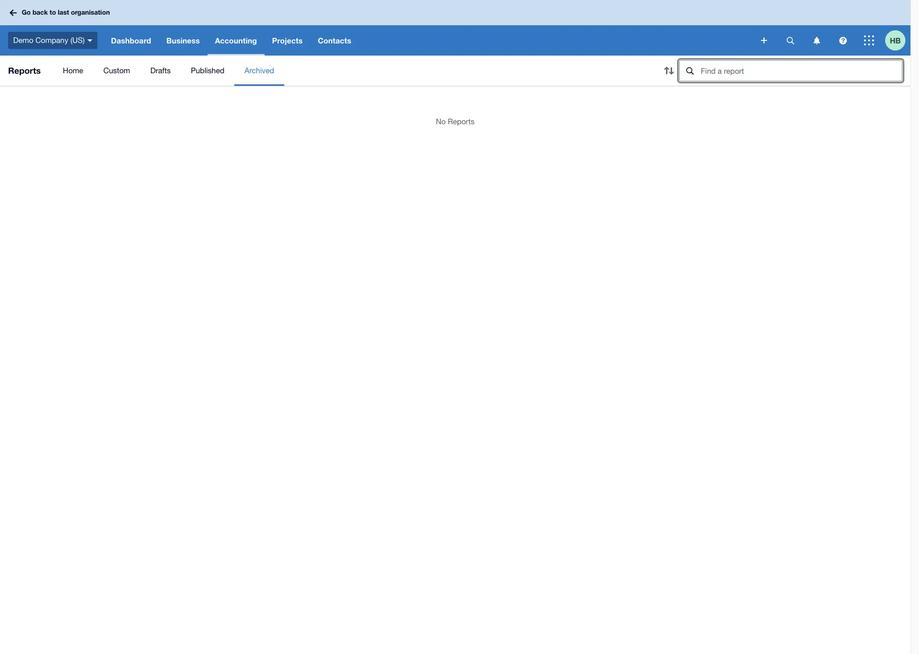 Task type: vqa. For each thing, say whether or not it's contained in the screenshot.
company
yes



Task type: describe. For each thing, give the bounding box(es) containing it.
(us)
[[70, 36, 85, 44]]

business button
[[159, 25, 207, 56]]

banner containing hb
[[0, 0, 911, 56]]

to
[[50, 8, 56, 16]]

archived link
[[235, 56, 284, 86]]

sort reports image
[[659, 61, 679, 81]]

menu containing home
[[53, 56, 651, 86]]

back
[[33, 8, 48, 16]]

contacts
[[318, 36, 351, 45]]

published link
[[181, 56, 235, 86]]

projects button
[[265, 25, 310, 56]]

company
[[35, 36, 68, 44]]

2 horizontal spatial svg image
[[864, 35, 874, 45]]

navigation inside "banner"
[[103, 25, 754, 56]]

contacts button
[[310, 25, 359, 56]]

hb
[[890, 36, 901, 45]]

accounting
[[215, 36, 257, 45]]

svg image inside go back to last organisation link
[[10, 9, 17, 16]]

1 horizontal spatial svg image
[[787, 37, 794, 44]]

demo
[[13, 36, 33, 44]]

organisation
[[71, 8, 110, 16]]

last
[[58, 8, 69, 16]]

custom link
[[93, 56, 140, 86]]

demo company (us)
[[13, 36, 85, 44]]



Task type: locate. For each thing, give the bounding box(es) containing it.
svg image right the (us) in the top of the page
[[87, 39, 92, 42]]

1 horizontal spatial reports
[[448, 117, 475, 126]]

go back to last organisation
[[22, 8, 110, 16]]

demo company (us) button
[[0, 25, 103, 56]]

drafts
[[150, 66, 171, 75]]

home link
[[53, 56, 93, 86]]

0 horizontal spatial reports
[[8, 65, 41, 76]]

projects
[[272, 36, 303, 45]]

svg image left hb
[[864, 35, 874, 45]]

go
[[22, 8, 31, 16]]

reports right no
[[448, 117, 475, 126]]

svg image
[[864, 35, 874, 45], [787, 37, 794, 44], [87, 39, 92, 42]]

menu
[[53, 56, 651, 86]]

svg image inside demo company (us) popup button
[[87, 39, 92, 42]]

dashboard
[[111, 36, 151, 45]]

navigation containing dashboard
[[103, 25, 754, 56]]

banner
[[0, 0, 911, 56]]

go back to last organisation link
[[6, 4, 116, 22]]

hb button
[[885, 25, 911, 56]]

0 vertical spatial reports
[[8, 65, 41, 76]]

custom
[[103, 66, 130, 75]]

dashboard link
[[103, 25, 159, 56]]

0 horizontal spatial svg image
[[87, 39, 92, 42]]

navigation
[[103, 25, 754, 56]]

None field
[[679, 60, 903, 81]]

svg image up find a report text field
[[787, 37, 794, 44]]

drafts link
[[140, 56, 181, 86]]

published
[[191, 66, 224, 75]]

home
[[63, 66, 83, 75]]

svg image
[[10, 9, 17, 16], [813, 37, 820, 44], [839, 37, 847, 44], [761, 37, 767, 43]]

1 vertical spatial reports
[[448, 117, 475, 126]]

reports down demo
[[8, 65, 41, 76]]

Find a report text field
[[700, 61, 902, 81]]

business
[[166, 36, 200, 45]]

accounting button
[[207, 25, 265, 56]]

reports
[[8, 65, 41, 76], [448, 117, 475, 126]]

archived
[[245, 66, 274, 75]]

no reports
[[436, 117, 475, 126]]

no
[[436, 117, 446, 126]]



